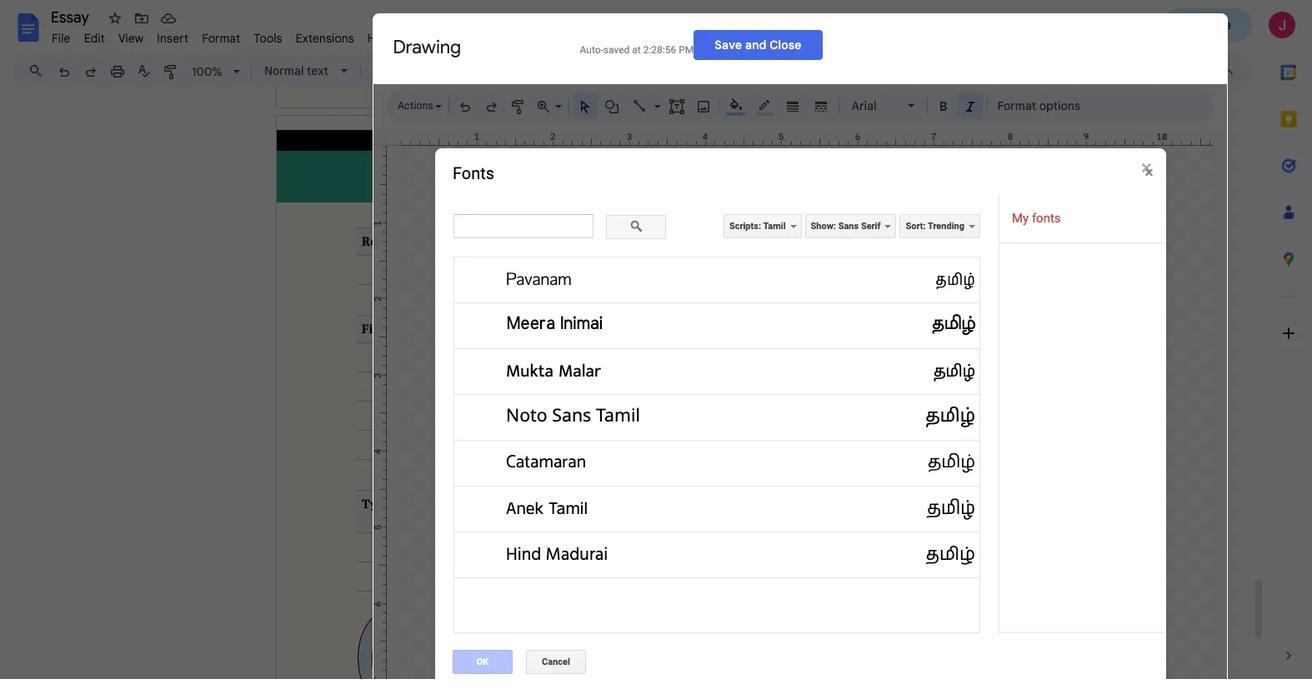Task type: describe. For each thing, give the bounding box(es) containing it.
save and close
[[715, 37, 802, 52]]

save and close button
[[694, 30, 823, 60]]

menu bar banner
[[0, 0, 1312, 679]]

2:28:56
[[643, 44, 676, 55]]

pm
[[679, 44, 694, 55]]

save
[[715, 37, 742, 52]]

Menus field
[[21, 59, 58, 83]]

Star checkbox
[[103, 7, 127, 30]]

saved
[[603, 44, 630, 55]]

menu bar inside menu bar banner
[[45, 22, 399, 49]]

auto-
[[580, 44, 603, 55]]

drawing heading
[[393, 35, 560, 59]]

at
[[632, 44, 641, 55]]



Task type: locate. For each thing, give the bounding box(es) containing it.
drawing application
[[0, 0, 1312, 679]]

drawing
[[393, 35, 461, 58]]

auto-saved at 2:28:56 pm
[[580, 44, 694, 55]]

menu bar
[[45, 22, 399, 49]]

share. private to only me. image
[[1177, 17, 1192, 32]]

close
[[770, 37, 802, 52]]

Rename text field
[[45, 7, 98, 27]]

drawing dialog
[[372, 13, 1228, 679]]

tab list
[[1266, 49, 1312, 633]]

and
[[745, 37, 767, 52]]

tab list inside menu bar banner
[[1266, 49, 1312, 633]]

main toolbar
[[49, 0, 1075, 473]]



Task type: vqa. For each thing, say whether or not it's contained in the screenshot.
of
no



